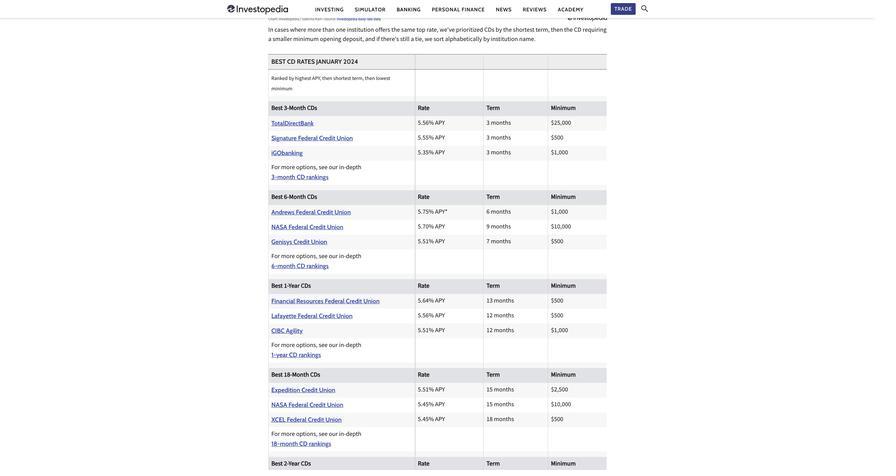 Task type: describe. For each thing, give the bounding box(es) containing it.
we've
[[440, 26, 455, 35]]

apy for expedition credit union link
[[435, 386, 445, 395]]

genisys
[[271, 239, 292, 246]]

best cd rates january 2024
[[271, 58, 358, 66]]

expedition
[[271, 387, 300, 394]]

1- inside for more options, see our in-depth 1-year cd rankings
[[271, 352, 276, 359]]

federal for 15 months
[[289, 402, 308, 409]]

lafayette federal credit union
[[271, 313, 353, 320]]

simulator
[[355, 6, 386, 13]]

in
[[268, 26, 273, 35]]

expedition credit union
[[271, 387, 335, 394]]

in- for for more options, see our in-depth 3-month cd rankings
[[339, 164, 346, 173]]

$2,500
[[551, 386, 568, 395]]

top
[[417, 26, 425, 35]]

apy for lafayette federal credit union link
[[435, 312, 445, 321]]

5.64%
[[418, 297, 434, 306]]

we
[[425, 35, 432, 45]]

depth for for more options, see our in-depth 18-month cd rankings
[[346, 431, 361, 440]]

rate for best 2-year cds
[[418, 460, 430, 470]]

genisys credit union
[[271, 239, 327, 246]]

apy for 'signature federal credit union' link
[[435, 134, 445, 143]]

investing
[[315, 6, 344, 13]]

xcel federal credit union link
[[271, 416, 412, 425]]

more for for more options, see our in-depth 1-year cd rankings
[[281, 342, 295, 351]]

for more options, see our in-depth 18-month cd rankings
[[271, 431, 361, 448]]

5.70% apy
[[418, 223, 445, 232]]

18
[[487, 416, 493, 425]]

6
[[487, 208, 490, 217]]

credit for 12
[[319, 313, 335, 320]]

15 months for $10,000
[[487, 401, 514, 410]]

cds inside in cases where more than one institution offers the same top rate, we've prioritized cds by the shortest term, then the cd requiring a smaller minimum opening deposit, and if there's still a tie, we sort alphabetically by institution name.
[[484, 26, 494, 35]]

apy for totaldirectbank 'link'
[[435, 119, 445, 128]]

see for for more options, see our in-depth 18-month cd rankings
[[319, 431, 328, 440]]

credit right genisys
[[294, 239, 310, 246]]

options, for for more options, see our in-depth 6-month cd rankings
[[296, 253, 318, 262]]

offers
[[375, 26, 390, 35]]

1 horizontal spatial 6-
[[284, 193, 289, 203]]

prioritized
[[456, 26, 483, 35]]

apy*
[[435, 208, 448, 217]]

federal for 6 months
[[296, 209, 316, 216]]

signature federal credit union
[[271, 135, 353, 142]]

3- inside "for more options, see our in-depth 3-month cd rankings"
[[271, 174, 277, 181]]

15 months for $2,500
[[487, 386, 514, 395]]

federal up lafayette federal credit union link
[[325, 298, 345, 305]]

lafayette
[[271, 313, 296, 320]]

$1,000 for 12 months
[[551, 327, 568, 336]]

igobanking link
[[271, 149, 412, 158]]

rankings for for more options, see our in-depth 3-month cd rankings
[[306, 174, 329, 181]]

lafayette federal credit union link
[[271, 312, 412, 321]]

1 horizontal spatial institution
[[491, 35, 518, 45]]

best 6-month cds
[[271, 193, 317, 203]]

more for for more options, see our in-depth 18-month cd rankings
[[281, 431, 295, 440]]

smaller
[[273, 35, 292, 45]]

union for 3 months
[[337, 135, 353, 142]]

federal for 12 months
[[298, 313, 317, 320]]

same
[[401, 26, 415, 35]]

12 months for $1,000
[[487, 327, 514, 336]]

months for xcel federal credit union link
[[494, 416, 514, 425]]

finance
[[462, 6, 485, 13]]

cds for best 6-month cds
[[307, 193, 317, 203]]

apy for igobanking "link"
[[435, 149, 445, 158]]

reviews link
[[523, 6, 547, 13]]

5.70%
[[418, 223, 434, 232]]

for for for more options, see our in-depth 1-year cd rankings
[[271, 342, 280, 351]]

rankings for for more options, see our in-depth 1-year cd rankings
[[299, 352, 321, 359]]

one
[[336, 26, 346, 35]]

credit for 6
[[317, 209, 333, 216]]

5.45% apy for 15 months
[[418, 401, 445, 410]]

our for for more options, see our in-depth 18-month cd rankings
[[329, 431, 338, 440]]

5.75% apy*
[[418, 208, 448, 217]]

cd for for more options, see our in-depth 3-month cd rankings
[[297, 174, 305, 181]]

best 18-month cds
[[271, 371, 320, 381]]

term for best 2-year cds
[[487, 460, 500, 470]]

ranked by highest apy, then shortest term, then lowest minimum
[[271, 75, 390, 93]]

apy for xcel federal credit union link
[[435, 416, 445, 425]]

15 for 5.45% apy
[[487, 401, 493, 410]]

union up xcel federal credit union link
[[319, 387, 335, 394]]

3 for 5.35% apy
[[487, 149, 490, 158]]

3 the from the left
[[564, 26, 573, 35]]

5.51% apy for 7 months
[[418, 238, 445, 247]]

where
[[290, 26, 306, 35]]

tie,
[[415, 35, 424, 45]]

nasa federal credit union for 5.70%
[[271, 224, 343, 231]]

see for for more options, see our in-depth 3-month cd rankings
[[319, 164, 328, 173]]

banking link
[[397, 6, 421, 13]]

months for andrews federal credit union link
[[491, 208, 511, 217]]

18- inside for more options, see our in-depth 18-month cd rankings
[[271, 441, 280, 448]]

federal for 18 months
[[287, 416, 307, 424]]

financial resources federal credit union
[[271, 298, 380, 305]]

simulator link
[[355, 6, 386, 13]]

apy for genisys credit union link
[[435, 238, 445, 247]]

in- for for more options, see our in-depth 6-month cd rankings
[[339, 253, 346, 262]]

more for for more options, see our in-depth 6-month cd rankings
[[281, 253, 295, 262]]

xcel federal credit union
[[271, 416, 342, 424]]

$10,000 for 15 months
[[551, 401, 571, 410]]

cibc agility link
[[271, 327, 412, 336]]

13 months
[[487, 297, 514, 306]]

ranked
[[271, 75, 288, 83]]

nasa for 5.45% apy
[[271, 402, 287, 409]]

cd for for more options, see our in-depth 18-month cd rankings
[[299, 441, 308, 448]]

genisys credit union link
[[271, 238, 412, 247]]

5.35%
[[418, 149, 434, 158]]

15 for 5.51% apy
[[487, 386, 493, 395]]

our for for more options, see our in-depth 3-month cd rankings
[[329, 164, 338, 173]]

13
[[487, 297, 493, 306]]

union for 6 months
[[335, 209, 351, 216]]

deposit,
[[343, 35, 364, 45]]

5.75%
[[418, 208, 434, 217]]

news link
[[496, 6, 512, 13]]

depth for for more options, see our in-depth 1-year cd rankings
[[346, 342, 361, 351]]

months for totaldirectbank 'link'
[[491, 119, 511, 128]]

2 horizontal spatial by
[[496, 26, 502, 35]]

and
[[365, 35, 375, 45]]

$1,000 for 3 months
[[551, 149, 568, 158]]

rate for best 1-year cds
[[418, 282, 430, 292]]

5.35% apy
[[418, 149, 445, 158]]

12 months for $500
[[487, 312, 514, 321]]

than
[[323, 26, 335, 35]]

months for lafayette federal credit union link
[[494, 312, 514, 321]]

1 horizontal spatial by
[[483, 35, 490, 45]]

$500 for 13 months
[[551, 297, 563, 306]]

more for for more options, see our in-depth 3-month cd rankings
[[281, 164, 295, 173]]

apy for financial resources federal credit union link
[[435, 297, 445, 306]]

cibc agility
[[271, 328, 303, 335]]

$500 for 18 months
[[551, 416, 563, 425]]

2 the from the left
[[503, 26, 512, 35]]

reviews
[[523, 6, 547, 13]]

for more options, see our in-depth 3-month cd rankings
[[271, 164, 361, 181]]

5.51% for 7
[[418, 238, 434, 247]]

9 months
[[487, 223, 511, 232]]

for more options, see our in-depth 6-month cd rankings
[[271, 253, 361, 270]]

credit for 18
[[308, 416, 324, 424]]

1 horizontal spatial then
[[365, 75, 375, 83]]

cds for best 18-month cds
[[310, 371, 320, 381]]

agility
[[286, 328, 303, 335]]

cases
[[275, 26, 289, 35]]

best for best 6-month cds
[[271, 193, 283, 203]]

3 months for $25,000
[[487, 119, 511, 128]]

for more options, see our in-depth 1-year cd rankings
[[271, 342, 361, 359]]

minimum for best 1-year cds
[[551, 282, 576, 292]]

minimum for best 18-month cds
[[551, 371, 576, 381]]

news
[[496, 6, 512, 13]]

search image
[[641, 5, 648, 12]]

3-month cd rankings link
[[271, 173, 412, 182]]

investing link
[[315, 6, 344, 13]]

months for genisys credit union link
[[491, 238, 511, 247]]

2024
[[343, 58, 358, 66]]

$500 for 3 months
[[551, 134, 563, 143]]

12 for 5.56% apy
[[487, 312, 493, 321]]

best for best 18-month cds
[[271, 371, 283, 381]]

options, for for more options, see our in-depth 18-month cd rankings
[[296, 431, 318, 440]]

10 apy from the top
[[435, 401, 445, 410]]

financial resources federal credit union link
[[271, 297, 412, 306]]

1 a from the left
[[268, 35, 271, 45]]

our for for more options, see our in-depth 1-year cd rankings
[[329, 342, 338, 351]]

signature federal credit union link
[[271, 134, 412, 143]]

1 the from the left
[[391, 26, 400, 35]]

in- for for more options, see our in-depth 1-year cd rankings
[[339, 342, 346, 351]]

minimum for best 3-month cds
[[551, 104, 576, 114]]

6 months
[[487, 208, 511, 217]]



Task type: locate. For each thing, give the bounding box(es) containing it.
academy
[[558, 6, 584, 13]]

2 5.51% apy from the top
[[418, 327, 445, 336]]

year up financial at bottom left
[[289, 282, 300, 292]]

more inside "for more options, see our in-depth 3-month cd rankings"
[[281, 164, 295, 173]]

5 apy from the top
[[435, 238, 445, 247]]

1 vertical spatial $10,000
[[551, 401, 571, 410]]

cd right best
[[287, 58, 295, 66]]

1 5.56% from the top
[[418, 119, 434, 128]]

3 see from the top
[[319, 342, 328, 351]]

2 nasa federal credit union link from the top
[[271, 401, 412, 410]]

then right apy,
[[322, 75, 332, 83]]

1 horizontal spatial minimum
[[293, 35, 319, 45]]

the
[[391, 26, 400, 35], [503, 26, 512, 35], [564, 26, 573, 35]]

5.55% apy
[[418, 134, 445, 143]]

9 apy from the top
[[435, 386, 445, 395]]

credit down andrews federal credit union
[[310, 224, 326, 231]]

5 rate from the top
[[418, 460, 430, 470]]

1 vertical spatial nasa federal credit union
[[271, 402, 343, 409]]

for up "year"
[[271, 342, 280, 351]]

0 vertical spatial 5.56% apy
[[418, 119, 445, 128]]

rate for best 6-month cds
[[418, 193, 430, 203]]

minimum for best 6-month cds
[[551, 193, 576, 203]]

igobanking
[[271, 150, 303, 157]]

minimum down 'ranked'
[[271, 85, 293, 93]]

1 vertical spatial 5.56% apy
[[418, 312, 445, 321]]

3- down "igobanking"
[[271, 174, 277, 181]]

shortest down reviews link
[[513, 26, 534, 35]]

3 options, from the top
[[296, 342, 318, 351]]

2 vertical spatial 5.51%
[[418, 386, 434, 395]]

1 in- from the top
[[339, 164, 346, 173]]

minimum inside in cases where more than one institution offers the same top rate, we've prioritized cds by the shortest term, then the cd requiring a smaller minimum opening deposit, and if there's still a tie, we sort alphabetically by institution name.
[[293, 35, 319, 45]]

5.55%
[[418, 134, 434, 143]]

3 3 from the top
[[487, 149, 490, 158]]

1 depth from the top
[[346, 164, 361, 173]]

0 vertical spatial 5.51% apy
[[418, 238, 445, 247]]

5.45% apy for 18 months
[[418, 416, 445, 425]]

options, for for more options, see our in-depth 3-month cd rankings
[[296, 164, 318, 173]]

3 rate from the top
[[418, 282, 430, 292]]

5.51% for 15
[[418, 386, 434, 395]]

3 5.51% apy from the top
[[418, 386, 445, 395]]

year for 2-
[[289, 460, 300, 470]]

in-
[[339, 164, 346, 173], [339, 253, 346, 262], [339, 342, 346, 351], [339, 431, 346, 440]]

academy link
[[558, 6, 584, 13]]

depth inside for more options, see our in-depth 18-month cd rankings
[[346, 431, 361, 440]]

0 horizontal spatial shortest
[[333, 75, 351, 83]]

2 12 from the top
[[487, 327, 493, 336]]

still
[[400, 35, 410, 45]]

our down igobanking "link"
[[329, 164, 338, 173]]

5.51% for 12
[[418, 327, 434, 336]]

2 5.56% from the top
[[418, 312, 434, 321]]

for for for more options, see our in-depth 18-month cd rankings
[[271, 431, 280, 440]]

4 term from the top
[[487, 371, 500, 381]]

personal finance link
[[432, 6, 485, 13]]

for for for more options, see our in-depth 3-month cd rankings
[[271, 164, 280, 173]]

month inside "for more options, see our in-depth 3-month cd rankings"
[[277, 174, 295, 181]]

see inside for more options, see our in-depth 1-year cd rankings
[[319, 342, 328, 351]]

1 apy from the top
[[435, 119, 445, 128]]

institution left name.
[[491, 35, 518, 45]]

9
[[487, 223, 490, 232]]

for inside for more options, see our in-depth 18-month cd rankings
[[271, 431, 280, 440]]

3 for from the top
[[271, 342, 280, 351]]

depth inside "for more options, see our in-depth 3-month cd rankings"
[[346, 164, 361, 173]]

apy
[[435, 119, 445, 128], [435, 134, 445, 143], [435, 149, 445, 158], [435, 223, 445, 232], [435, 238, 445, 247], [435, 297, 445, 306], [435, 312, 445, 321], [435, 327, 445, 336], [435, 386, 445, 395], [435, 401, 445, 410], [435, 416, 445, 425]]

union up lafayette federal credit union link
[[363, 298, 380, 305]]

2 depth from the top
[[346, 253, 361, 262]]

nasa up genisys
[[271, 224, 287, 231]]

in- inside for more options, see our in-depth 1-year cd rankings
[[339, 342, 346, 351]]

credit down financial resources federal credit union
[[319, 313, 335, 320]]

depth inside "for more options, see our in-depth 6-month cd rankings"
[[346, 253, 361, 262]]

1 $10,000 from the top
[[551, 223, 571, 232]]

0 vertical spatial $1,000
[[551, 149, 568, 158]]

1 vertical spatial month
[[289, 193, 306, 203]]

see for for more options, see our in-depth 6-month cd rankings
[[319, 253, 328, 262]]

options, inside for more options, see our in-depth 1-year cd rankings
[[296, 342, 318, 351]]

federal right xcel
[[287, 416, 307, 424]]

cd up best 2-year cds
[[299, 441, 308, 448]]

best for best 2-year cds
[[271, 460, 283, 470]]

opening
[[320, 35, 341, 45]]

nasa federal credit union for 5.45%
[[271, 402, 343, 409]]

cd
[[574, 26, 581, 35], [287, 58, 295, 66], [297, 174, 305, 181], [297, 263, 305, 270], [289, 352, 297, 359], [299, 441, 308, 448]]

a left smaller at left top
[[268, 35, 271, 45]]

cds up resources
[[301, 282, 311, 292]]

1 vertical spatial year
[[289, 460, 300, 470]]

4 see from the top
[[319, 431, 328, 440]]

5.56% apy for 12 months
[[418, 312, 445, 321]]

union up genisys credit union link
[[335, 209, 351, 216]]

then inside in cases where more than one institution offers the same top rate, we've prioritized cds by the shortest term, then the cd requiring a smaller minimum opening deposit, and if there's still a tie, we sort alphabetically by institution name.
[[551, 26, 563, 35]]

requiring
[[583, 26, 607, 35]]

5.56% apy up "5.55% apy"
[[418, 119, 445, 128]]

2 5.56% apy from the top
[[418, 312, 445, 321]]

union down financial resources federal credit union link
[[336, 313, 353, 320]]

0 vertical spatial 5.51%
[[418, 238, 434, 247]]

0 horizontal spatial 3-
[[271, 174, 277, 181]]

by
[[496, 26, 502, 35], [483, 35, 490, 45], [289, 75, 294, 83]]

5.51% apy
[[418, 238, 445, 247], [418, 327, 445, 336], [418, 386, 445, 395]]

6- down genisys
[[271, 263, 278, 270]]

term, inside ranked by highest apy, then shortest term, then lowest minimum
[[352, 75, 364, 83]]

3 best from the top
[[271, 282, 283, 292]]

0 vertical spatial year
[[289, 282, 300, 292]]

best for best 1-year cds
[[271, 282, 283, 292]]

1 best from the top
[[271, 104, 283, 114]]

alphabetically
[[445, 35, 482, 45]]

year
[[276, 352, 288, 359]]

minimum
[[551, 104, 576, 114], [551, 193, 576, 203], [551, 282, 576, 292], [551, 371, 576, 381], [551, 460, 576, 470]]

18- up expedition
[[284, 371, 292, 381]]

4 our from the top
[[329, 431, 338, 440]]

months for financial resources federal credit union link
[[494, 297, 514, 306]]

4 apy from the top
[[435, 223, 445, 232]]

in- for for more options, see our in-depth 18-month cd rankings
[[339, 431, 346, 440]]

1 vertical spatial 18-
[[271, 441, 280, 448]]

$500 for 12 months
[[551, 312, 563, 321]]

0 vertical spatial 3-
[[284, 104, 289, 114]]

2 vertical spatial $1,000
[[551, 327, 568, 336]]

2 $500 from the top
[[551, 238, 563, 247]]

the down news link
[[503, 26, 512, 35]]

1 vertical spatial 12
[[487, 327, 493, 336]]

federal
[[298, 135, 318, 142], [296, 209, 316, 216], [289, 224, 308, 231], [325, 298, 345, 305], [298, 313, 317, 320], [289, 402, 308, 409], [287, 416, 307, 424]]

term for best 6-month cds
[[487, 193, 500, 203]]

in- down igobanking "link"
[[339, 164, 346, 173]]

credit for 9
[[310, 224, 326, 231]]

for inside for more options, see our in-depth 1-year cd rankings
[[271, 342, 280, 351]]

3 months for $500
[[487, 134, 511, 143]]

0 horizontal spatial by
[[289, 75, 294, 83]]

in cases where more than one institution offers the same top rate, we've prioritized cds by the shortest term, then the cd requiring a smaller minimum opening deposit, and if there's still a tie, we sort alphabetically by institution name.
[[268, 26, 607, 45]]

nasa federal credit union link for 5.45%
[[271, 401, 412, 410]]

1 year from the top
[[289, 282, 300, 292]]

8 apy from the top
[[435, 327, 445, 336]]

6- inside "for more options, see our in-depth 6-month cd rankings"
[[271, 263, 278, 270]]

rankings inside for more options, see our in-depth 1-year cd rankings
[[299, 352, 321, 359]]

in- inside "for more options, see our in-depth 3-month cd rankings"
[[339, 164, 346, 173]]

$10,000 for 9 months
[[551, 223, 571, 232]]

1 vertical spatial 6-
[[271, 263, 278, 270]]

1 vertical spatial 3
[[487, 134, 490, 143]]

in- down xcel federal credit union link
[[339, 431, 346, 440]]

1 $500 from the top
[[551, 134, 563, 143]]

shortest down 2024
[[333, 75, 351, 83]]

our
[[329, 164, 338, 173], [329, 253, 338, 262], [329, 342, 338, 351], [329, 431, 338, 440]]

months for expedition credit union link
[[494, 386, 514, 395]]

0 vertical spatial 3 months
[[487, 119, 511, 128]]

2 options, from the top
[[296, 253, 318, 262]]

andrews federal credit union
[[271, 209, 351, 216]]

options, inside "for more options, see our in-depth 6-month cd rankings"
[[296, 253, 318, 262]]

credit down totaldirectbank 'link'
[[319, 135, 335, 142]]

nasa federal credit union down andrews federal credit union
[[271, 224, 343, 231]]

2-
[[284, 460, 289, 470]]

month for 6-
[[289, 193, 306, 203]]

5 minimum from the top
[[551, 460, 576, 470]]

xcel
[[271, 416, 285, 424]]

banking
[[397, 6, 421, 13]]

by right "prioritized"
[[483, 35, 490, 45]]

credit up for more options, see our in-depth 18-month cd rankings at the bottom
[[308, 416, 324, 424]]

depth down xcel federal credit union link
[[346, 431, 361, 440]]

2 see from the top
[[319, 253, 328, 262]]

months for 'signature federal credit union' link
[[491, 134, 511, 143]]

6 apy from the top
[[435, 297, 445, 306]]

cds for best 3-month cds
[[307, 104, 317, 114]]

our inside "for more options, see our in-depth 6-month cd rankings"
[[329, 253, 338, 262]]

union down expedition credit union link
[[327, 402, 343, 409]]

by inside ranked by highest apy, then shortest term, then lowest minimum
[[289, 75, 294, 83]]

1 horizontal spatial the
[[503, 26, 512, 35]]

apy for "cibc agility" "link"
[[435, 327, 445, 336]]

0 vertical spatial 5.45%
[[418, 401, 434, 410]]

more inside for more options, see our in-depth 18-month cd rankings
[[281, 431, 295, 440]]

best 2-year cds
[[271, 460, 311, 470]]

best up financial at bottom left
[[271, 282, 283, 292]]

in- inside "for more options, see our in-depth 6-month cd rankings"
[[339, 253, 346, 262]]

1 vertical spatial minimum
[[271, 85, 293, 93]]

4 best from the top
[[271, 371, 283, 381]]

credit for 3
[[319, 135, 335, 142]]

our down genisys credit union link
[[329, 253, 338, 262]]

options, down 'agility' at the left bottom
[[296, 342, 318, 351]]

4 depth from the top
[[346, 431, 361, 440]]

0 vertical spatial shortest
[[513, 26, 534, 35]]

month up expedition credit union
[[292, 371, 309, 381]]

year down for more options, see our in-depth 18-month cd rankings at the bottom
[[289, 460, 300, 470]]

0 horizontal spatial 6-
[[271, 263, 278, 270]]

signature
[[271, 135, 297, 142]]

0 horizontal spatial then
[[322, 75, 332, 83]]

investopedia homepage image
[[227, 4, 288, 15]]

apy,
[[312, 75, 321, 83]]

1 vertical spatial 3-
[[271, 174, 277, 181]]

by down news link
[[496, 26, 502, 35]]

4 options, from the top
[[296, 431, 318, 440]]

our for for more options, see our in-depth 6-month cd rankings
[[329, 253, 338, 262]]

2 in- from the top
[[339, 253, 346, 262]]

1 vertical spatial 3 months
[[487, 134, 511, 143]]

resources
[[296, 298, 323, 305]]

1 horizontal spatial term,
[[536, 26, 550, 35]]

1 5.45% apy from the top
[[418, 401, 445, 410]]

nasa federal credit union link for 5.70%
[[271, 223, 412, 232]]

best up expedition
[[271, 371, 283, 381]]

federal up genisys credit union on the bottom left of page
[[289, 224, 308, 231]]

nasa federal credit union up the xcel federal credit union
[[271, 402, 343, 409]]

for down "igobanking"
[[271, 164, 280, 173]]

2 5.45% apy from the top
[[418, 416, 445, 425]]

4 for from the top
[[271, 431, 280, 440]]

credit
[[319, 135, 335, 142], [317, 209, 333, 216], [310, 224, 326, 231], [294, 239, 310, 246], [346, 298, 362, 305], [319, 313, 335, 320], [302, 387, 318, 394], [310, 402, 326, 409], [308, 416, 324, 424]]

2 nasa federal credit union from the top
[[271, 402, 343, 409]]

union up 18-month cd rankings 'link'
[[325, 416, 342, 424]]

january
[[316, 58, 342, 66]]

1 5.51% apy from the top
[[418, 238, 445, 247]]

minimum inside ranked by highest apy, then shortest term, then lowest minimum
[[271, 85, 293, 93]]

3 $500 from the top
[[551, 297, 563, 306]]

month inside "for more options, see our in-depth 6-month cd rankings"
[[278, 263, 295, 270]]

1 12 from the top
[[487, 312, 493, 321]]

2 best from the top
[[271, 193, 283, 203]]

1 5.45% from the top
[[418, 401, 434, 410]]

month for for more options, see our in-depth 3-month cd rankings
[[277, 174, 295, 181]]

1 5.56% apy from the top
[[418, 119, 445, 128]]

best
[[271, 58, 286, 66]]

see inside "for more options, see our in-depth 6-month cd rankings"
[[319, 253, 328, 262]]

federal down resources
[[298, 313, 317, 320]]

the down academy link
[[564, 26, 573, 35]]

a
[[268, 35, 271, 45], [411, 35, 414, 45]]

1 for from the top
[[271, 164, 280, 173]]

0 vertical spatial 18-
[[284, 371, 292, 381]]

see down the xcel federal credit union
[[319, 431, 328, 440]]

1 horizontal spatial 18-
[[284, 371, 292, 381]]

options, inside "for more options, see our in-depth 3-month cd rankings"
[[296, 164, 318, 173]]

shortest inside in cases where more than one institution offers the same top rate, we've prioritized cds by the shortest term, then the cd requiring a smaller minimum opening deposit, and if there's still a tie, we sort alphabetically by institution name.
[[513, 26, 534, 35]]

cd up best 1-year cds
[[297, 263, 305, 270]]

credit for 15
[[310, 402, 326, 409]]

4 minimum from the top
[[551, 371, 576, 381]]

rankings inside "for more options, see our in-depth 3-month cd rankings"
[[306, 174, 329, 181]]

depth for for more options, see our in-depth 3-month cd rankings
[[346, 164, 361, 173]]

institution right one
[[347, 26, 374, 35]]

3 term from the top
[[487, 282, 500, 292]]

5.45% for 15
[[418, 401, 434, 410]]

12 for 5.51% apy
[[487, 327, 493, 336]]

cd for for more options, see our in-depth 1-year cd rankings
[[289, 352, 297, 359]]

0 vertical spatial $10,000
[[551, 223, 571, 232]]

0 vertical spatial 5.56%
[[418, 119, 434, 128]]

2 horizontal spatial the
[[564, 26, 573, 35]]

18-
[[284, 371, 292, 381], [271, 441, 280, 448]]

month for for more options, see our in-depth 18-month cd rankings
[[280, 441, 298, 448]]

options, down genisys credit union on the bottom left of page
[[296, 253, 318, 262]]

5.64% apy
[[418, 297, 445, 306]]

for down genisys
[[271, 253, 280, 262]]

1 vertical spatial shortest
[[333, 75, 351, 83]]

see
[[319, 164, 328, 173], [319, 253, 328, 262], [319, 342, 328, 351], [319, 431, 328, 440]]

nasa federal credit union link down andrews federal credit union link
[[271, 223, 412, 232]]

0 vertical spatial nasa federal credit union link
[[271, 223, 412, 232]]

credit down best 18-month cds
[[302, 387, 318, 394]]

for inside "for more options, see our in-depth 3-month cd rankings"
[[271, 164, 280, 173]]

totaldirectbank link
[[271, 119, 412, 128]]

nasa federal credit union link
[[271, 223, 412, 232], [271, 401, 412, 410]]

1 vertical spatial 5.51%
[[418, 327, 434, 336]]

0 vertical spatial 12
[[487, 312, 493, 321]]

month for for more options, see our in-depth 6-month cd rankings
[[278, 263, 295, 270]]

1 horizontal spatial shortest
[[513, 26, 534, 35]]

credit up the xcel federal credit union
[[310, 402, 326, 409]]

union for 15 months
[[327, 402, 343, 409]]

1 vertical spatial term,
[[352, 75, 364, 83]]

cd inside "for more options, see our in-depth 6-month cd rankings"
[[297, 263, 305, 270]]

2 year from the top
[[289, 460, 300, 470]]

andrews
[[271, 209, 295, 216]]

sort
[[434, 35, 444, 45]]

union down andrews federal credit union link
[[327, 224, 343, 231]]

see inside "for more options, see our in-depth 3-month cd rankings"
[[319, 164, 328, 173]]

union up "for more options, see our in-depth 6-month cd rankings"
[[311, 239, 327, 246]]

month inside for more options, see our in-depth 18-month cd rankings
[[280, 441, 298, 448]]

1 vertical spatial 5.45% apy
[[418, 416, 445, 425]]

months for igobanking "link"
[[491, 149, 511, 158]]

depth down "cibc agility" "link"
[[346, 342, 361, 351]]

15 months
[[487, 386, 514, 395], [487, 401, 514, 410]]

credit down best 6-month cds
[[317, 209, 333, 216]]

options,
[[296, 164, 318, 173], [296, 253, 318, 262], [296, 342, 318, 351], [296, 431, 318, 440]]

minimum for best 2-year cds
[[551, 460, 576, 470]]

1 vertical spatial month
[[278, 263, 295, 270]]

term for best 18-month cds
[[487, 371, 500, 381]]

rate for best 3-month cds
[[418, 104, 430, 114]]

1 vertical spatial 5.45%
[[418, 416, 434, 425]]

rankings for for more options, see our in-depth 18-month cd rankings
[[309, 441, 331, 448]]

expedition credit union link
[[271, 386, 412, 395]]

3 5.51% from the top
[[418, 386, 434, 395]]

1 nasa federal credit union link from the top
[[271, 223, 412, 232]]

3 in- from the top
[[339, 342, 346, 351]]

rate,
[[427, 26, 438, 35]]

cd inside in cases where more than one institution offers the same top rate, we've prioritized cds by the shortest term, then the cd requiring a smaller minimum opening deposit, and if there's still a tie, we sort alphabetically by institution name.
[[574, 26, 581, 35]]

our inside for more options, see our in-depth 18-month cd rankings
[[329, 431, 338, 440]]

rankings up best 18-month cds
[[299, 352, 321, 359]]

1 15 from the top
[[487, 386, 493, 395]]

6-month cd rankings link
[[271, 262, 412, 271]]

1 vertical spatial nasa
[[271, 402, 287, 409]]

1 12 months from the top
[[487, 312, 514, 321]]

2 our from the top
[[329, 253, 338, 262]]

2 for from the top
[[271, 253, 280, 262]]

term, down 2024
[[352, 75, 364, 83]]

0 vertical spatial 6-
[[284, 193, 289, 203]]

term, right name.
[[536, 26, 550, 35]]

depth down genisys credit union link
[[346, 253, 361, 262]]

union for 12 months
[[336, 313, 353, 320]]

0 vertical spatial nasa federal credit union
[[271, 224, 343, 231]]

in- down "cibc agility" "link"
[[339, 342, 346, 351]]

see inside for more options, see our in-depth 18-month cd rankings
[[319, 431, 328, 440]]

0 horizontal spatial the
[[391, 26, 400, 35]]

3 $1,000 from the top
[[551, 327, 568, 336]]

a left tie, on the left of page
[[411, 35, 414, 45]]

0 horizontal spatial 18-
[[271, 441, 280, 448]]

minimum up rates
[[293, 35, 319, 45]]

1 3 months from the top
[[487, 119, 511, 128]]

3 for 5.55% apy
[[487, 134, 490, 143]]

2 5.45% from the top
[[418, 416, 434, 425]]

2 vertical spatial month
[[280, 441, 298, 448]]

rankings down genisys credit union on the bottom left of page
[[307, 263, 329, 270]]

$10,000
[[551, 223, 571, 232], [551, 401, 571, 410]]

2 term from the top
[[487, 193, 500, 203]]

best left "2-" at left bottom
[[271, 460, 283, 470]]

18 months
[[487, 416, 514, 425]]

rankings
[[306, 174, 329, 181], [307, 263, 329, 270], [299, 352, 321, 359], [309, 441, 331, 448]]

more inside for more options, see our in-depth 1-year cd rankings
[[281, 342, 295, 351]]

if
[[376, 35, 380, 45]]

our down xcel federal credit union link
[[329, 431, 338, 440]]

month for 3-
[[289, 104, 306, 114]]

shortest inside ranked by highest apy, then shortest term, then lowest minimum
[[333, 75, 351, 83]]

5.51% apy for 15 months
[[418, 386, 445, 395]]

credit up lafayette federal credit union link
[[346, 298, 362, 305]]

0 vertical spatial month
[[289, 104, 306, 114]]

rankings inside "for more options, see our in-depth 6-month cd rankings"
[[307, 263, 329, 270]]

11 apy from the top
[[435, 416, 445, 425]]

cds for best 1-year cds
[[301, 282, 311, 292]]

federal for 3 months
[[298, 135, 318, 142]]

financial
[[271, 298, 295, 305]]

rankings inside for more options, see our in-depth 18-month cd rankings
[[309, 441, 331, 448]]

0 vertical spatial 15
[[487, 386, 493, 395]]

5 term from the top
[[487, 460, 500, 470]]

0 vertical spatial 15 months
[[487, 386, 514, 395]]

depth down igobanking "link"
[[346, 164, 361, 173]]

options, down "igobanking"
[[296, 164, 318, 173]]

0 vertical spatial nasa
[[271, 224, 287, 231]]

2 apy from the top
[[435, 134, 445, 143]]

2 horizontal spatial then
[[551, 26, 563, 35]]

3 for 5.56% apy
[[487, 119, 490, 128]]

rates
[[297, 58, 315, 66]]

7 months
[[487, 238, 511, 247]]

5.56% apy for 3 months
[[418, 119, 445, 128]]

cd left the requiring
[[574, 26, 581, 35]]

more down xcel
[[281, 431, 295, 440]]

4 in- from the top
[[339, 431, 346, 440]]

more left the "than"
[[308, 26, 321, 35]]

0 horizontal spatial 1-
[[271, 352, 276, 359]]

1 minimum from the top
[[551, 104, 576, 114]]

5.56% up the 5.55% at the top left
[[418, 119, 434, 128]]

then down academy link
[[551, 26, 563, 35]]

the left same
[[391, 26, 400, 35]]

3 apy from the top
[[435, 149, 445, 158]]

1 our from the top
[[329, 164, 338, 173]]

more inside "for more options, see our in-depth 6-month cd rankings"
[[281, 253, 295, 262]]

our down "cibc agility" "link"
[[329, 342, 338, 351]]

our inside "for more options, see our in-depth 3-month cd rankings"
[[329, 164, 338, 173]]

1 horizontal spatial 3-
[[284, 104, 289, 114]]

in- down genisys credit union link
[[339, 253, 346, 262]]

5.51% apy for 12 months
[[418, 327, 445, 336]]

1 nasa federal credit union from the top
[[271, 224, 343, 231]]

2 15 from the top
[[487, 401, 493, 410]]

2 3 months from the top
[[487, 134, 511, 143]]

5 best from the top
[[271, 460, 283, 470]]

then
[[551, 26, 563, 35], [322, 75, 332, 83], [365, 75, 375, 83]]

0 horizontal spatial minimum
[[271, 85, 293, 93]]

options, for for more options, see our in-depth 1-year cd rankings
[[296, 342, 318, 351]]

nasa up xcel
[[271, 402, 287, 409]]

federal down totaldirectbank
[[298, 135, 318, 142]]

2 vertical spatial 3 months
[[487, 149, 511, 158]]

0 vertical spatial 12 months
[[487, 312, 514, 321]]

month up best 6-month cds
[[277, 174, 295, 181]]

rankings up best 6-month cds
[[306, 174, 329, 181]]

best 3-month cds
[[271, 104, 317, 114]]

1 vertical spatial 15
[[487, 401, 493, 410]]

0 vertical spatial 3
[[487, 119, 490, 128]]

1 vertical spatial 12 months
[[487, 327, 514, 336]]

2 vertical spatial 3
[[487, 149, 490, 158]]

month up best 1-year cds
[[278, 263, 295, 270]]

options, inside for more options, see our in-depth 18-month cd rankings
[[296, 431, 318, 440]]

best up andrews
[[271, 193, 283, 203]]

5 $500 from the top
[[551, 416, 563, 425]]

term, inside in cases where more than one institution offers the same top rate, we've prioritized cds by the shortest term, then the cd requiring a smaller minimum opening deposit, and if there's still a tie, we sort alphabetically by institution name.
[[536, 26, 550, 35]]

1-year cd rankings link
[[271, 351, 412, 360]]

rankings for for more options, see our in-depth 6-month cd rankings
[[307, 263, 329, 270]]

nasa federal credit union
[[271, 224, 343, 231], [271, 402, 343, 409]]

1 horizontal spatial a
[[411, 35, 414, 45]]

name.
[[519, 35, 536, 45]]

highest
[[295, 75, 311, 83]]

1 horizontal spatial 1-
[[284, 282, 289, 292]]

5.56% apy
[[418, 119, 445, 128], [418, 312, 445, 321]]

cd inside for more options, see our in-depth 18-month cd rankings
[[299, 441, 308, 448]]

0 vertical spatial month
[[277, 174, 295, 181]]

5.45% apy
[[418, 401, 445, 410], [418, 416, 445, 425]]

0 vertical spatial 5.45% apy
[[418, 401, 445, 410]]

year
[[289, 282, 300, 292], [289, 460, 300, 470]]

trade
[[614, 6, 632, 12]]

minimum
[[293, 35, 319, 45], [271, 85, 293, 93]]

months for "cibc agility" "link"
[[494, 327, 514, 336]]

0 vertical spatial 1-
[[284, 282, 289, 292]]

1 see from the top
[[319, 164, 328, 173]]

more up "year"
[[281, 342, 295, 351]]

month for 18-
[[292, 371, 309, 381]]

totaldirectbank
[[271, 120, 314, 127]]

cibc
[[271, 328, 285, 335]]

union for 18 months
[[325, 416, 342, 424]]

best 1-year cds
[[271, 282, 311, 292]]

1 vertical spatial nasa federal credit union link
[[271, 401, 412, 410]]

cd inside for more options, see our in-depth 1-year cd rankings
[[289, 352, 297, 359]]

2 rate from the top
[[418, 193, 430, 203]]

3 depth from the top
[[346, 342, 361, 351]]

term for best 1-year cds
[[487, 282, 500, 292]]

for down xcel
[[271, 431, 280, 440]]

3 3 months from the top
[[487, 149, 511, 158]]

0 horizontal spatial institution
[[347, 26, 374, 35]]

2 minimum from the top
[[551, 193, 576, 203]]

1- down cibc
[[271, 352, 276, 359]]

1 vertical spatial 15 months
[[487, 401, 514, 410]]

0 horizontal spatial term,
[[352, 75, 364, 83]]

there's
[[381, 35, 399, 45]]

cd right "year"
[[289, 352, 297, 359]]

more inside in cases where more than one institution offers the same top rate, we've prioritized cds by the shortest term, then the cd requiring a smaller minimum opening deposit, and if there's still a tie, we sort alphabetically by institution name.
[[308, 26, 321, 35]]

2 12 months from the top
[[487, 327, 514, 336]]

1 vertical spatial $1,000
[[551, 208, 568, 217]]

1 3 from the top
[[487, 119, 490, 128]]

best up totaldirectbank
[[271, 104, 283, 114]]

4 $500 from the top
[[551, 312, 563, 321]]

3- up totaldirectbank
[[284, 104, 289, 114]]

1 15 months from the top
[[487, 386, 514, 395]]

our inside for more options, see our in-depth 1-year cd rankings
[[329, 342, 338, 351]]

15
[[487, 386, 493, 395], [487, 401, 493, 410]]

2 vertical spatial month
[[292, 371, 309, 381]]

depth inside for more options, see our in-depth 1-year cd rankings
[[346, 342, 361, 351]]

1 vertical spatial 1-
[[271, 352, 276, 359]]

$25,000
[[551, 119, 571, 128]]

see down "cibc agility" "link"
[[319, 342, 328, 351]]

2 5.51% from the top
[[418, 327, 434, 336]]

2 15 months from the top
[[487, 401, 514, 410]]

2 3 from the top
[[487, 134, 490, 143]]

more down genisys
[[281, 253, 295, 262]]

0 horizontal spatial a
[[268, 35, 271, 45]]

cd up best 6-month cds
[[297, 174, 305, 181]]

0 vertical spatial minimum
[[293, 35, 319, 45]]

5.45% for 18
[[418, 416, 434, 425]]

2 nasa from the top
[[271, 402, 287, 409]]

1 options, from the top
[[296, 164, 318, 173]]

cd inside "for more options, see our in-depth 3-month cd rankings"
[[297, 174, 305, 181]]

rankings down the xcel federal credit union
[[309, 441, 331, 448]]

in- inside for more options, see our in-depth 18-month cd rankings
[[339, 431, 346, 440]]

1 vertical spatial 5.56%
[[418, 312, 434, 321]]

2 vertical spatial 5.51% apy
[[418, 386, 445, 395]]

7 apy from the top
[[435, 312, 445, 321]]

1 5.51% from the top
[[418, 238, 434, 247]]

0 vertical spatial term,
[[536, 26, 550, 35]]

cds up expedition credit union
[[310, 371, 320, 381]]

2 a from the left
[[411, 35, 414, 45]]

4 rate from the top
[[418, 371, 430, 381]]

18- down xcel
[[271, 441, 280, 448]]

1 vertical spatial 5.51% apy
[[418, 327, 445, 336]]

nasa federal credit union link down expedition credit union link
[[271, 401, 412, 410]]

for inside "for more options, see our in-depth 6-month cd rankings"
[[271, 253, 280, 262]]

then left lowest at left
[[365, 75, 375, 83]]

1 rate from the top
[[418, 104, 430, 114]]

1 $1,000 from the top
[[551, 149, 568, 158]]

year for 1-
[[289, 282, 300, 292]]

7
[[487, 238, 490, 247]]



Task type: vqa. For each thing, say whether or not it's contained in the screenshot.
the $10,000 to the top
yes



